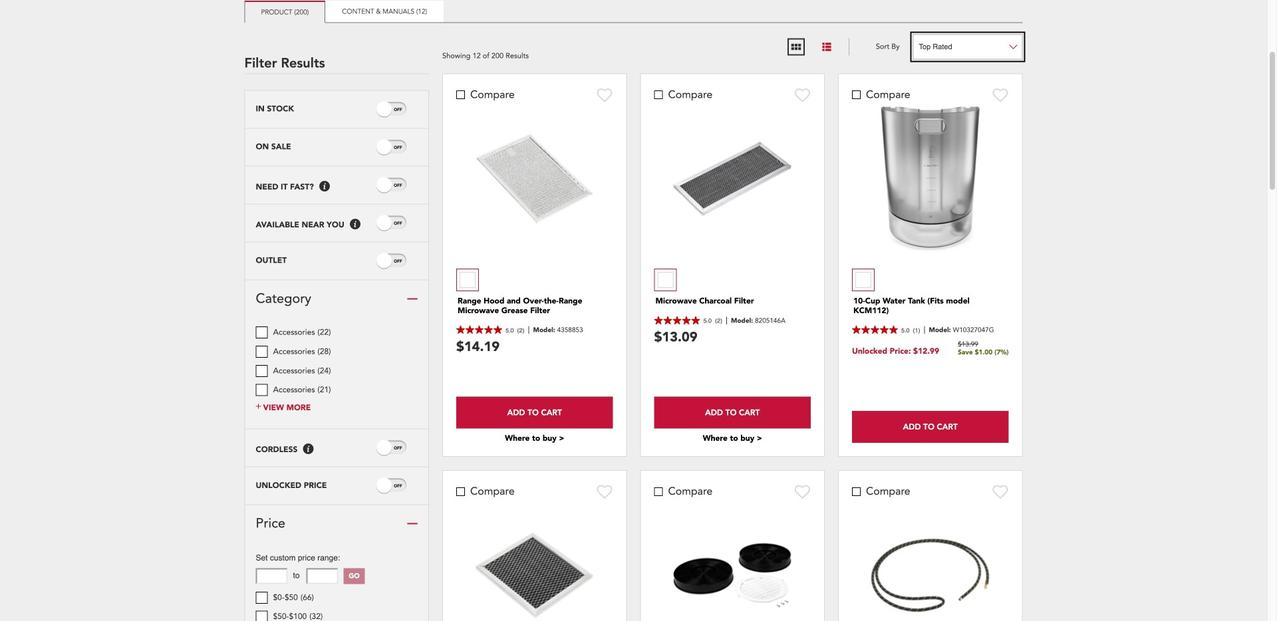 Task type: vqa. For each thing, say whether or not it's contained in the screenshot.
middle Other Icon
yes



Task type: locate. For each thing, give the bounding box(es) containing it.
in stock filter is off switch
[[394, 106, 402, 113]]

add to wish list image for range hood and over-the-range microwave grease filter image
[[597, 87, 613, 102]]

0 horizontal spatial add to wish list image
[[597, 87, 613, 102]]

tab list
[[245, 1, 1023, 23]]

1 other image from the left
[[460, 272, 476, 288]]

0 horizontal spatial tooltip
[[303, 444, 314, 455]]

add to wish list image
[[993, 87, 1009, 102], [597, 485, 613, 500], [795, 485, 811, 500]]

plus image
[[256, 403, 261, 411]]

2 horizontal spatial add to wish list image
[[993, 485, 1009, 500]]

add to wish list image for vent with charcoal filter kit image
[[795, 485, 811, 500]]

2 other image from the left
[[658, 272, 674, 288]]

available near you element
[[256, 221, 345, 230]]

1 horizontal spatial other image
[[658, 272, 674, 288]]

add to wish list image for over-the-range microwave charcoal filter image
[[597, 485, 613, 500]]

2 horizontal spatial add to wish list image
[[993, 87, 1009, 102]]

tooltip left available near you filter is off switch
[[350, 219, 361, 230]]

1 horizontal spatial add to wish list image
[[795, 485, 811, 500]]

vent with charcoal filter kit image
[[666, 536, 799, 616]]

outlet filter is off switch
[[394, 258, 402, 265]]

cordless element
[[256, 446, 298, 455]]

unlocked price filter is off switch
[[394, 483, 402, 490]]

1 horizontal spatial tooltip
[[319, 181, 330, 192]]

tooltip right the need it fast? element
[[319, 181, 330, 192]]

tooltip for available near you element
[[350, 219, 361, 230]]

add to wish list image for dishwasher water supply hose kit image
[[993, 485, 1009, 500]]

10-cup water tank (fits model kcm112) image
[[877, 102, 984, 256]]

0 horizontal spatial other image
[[460, 272, 476, 288]]

tooltip for "cordless" element
[[303, 444, 314, 455]]

2 horizontal spatial tooltip
[[350, 219, 361, 230]]

add to wish list image for 10-cup water tank (fits model kcm112) image
[[993, 87, 1009, 102]]

tooltip
[[319, 181, 330, 192], [350, 219, 361, 230], [303, 444, 314, 455]]

other image
[[460, 272, 476, 288], [658, 272, 674, 288]]

0 vertical spatial tooltip
[[319, 181, 330, 192]]

1 vertical spatial tooltip
[[350, 219, 361, 230]]

2 vertical spatial tooltip
[[303, 444, 314, 455]]

0 horizontal spatial add to wish list image
[[597, 485, 613, 500]]

1 horizontal spatial add to wish list image
[[795, 87, 811, 102]]

tooltip right "cordless" element
[[303, 444, 314, 455]]

Range To text field
[[306, 568, 338, 584]]

other image for range hood and over-the-range microwave grease filter image
[[460, 272, 476, 288]]

add to wish list image
[[597, 87, 613, 102], [795, 87, 811, 102], [993, 485, 1009, 500]]



Task type: describe. For each thing, give the bounding box(es) containing it.
other image
[[856, 272, 872, 288]]

available near you filter is off switch
[[394, 220, 402, 227]]

need it fast? filter is off switch
[[394, 182, 402, 189]]

over-the-range microwave charcoal filter image
[[468, 525, 601, 622]]

microwave charcoal filter image
[[666, 134, 799, 224]]

add to wish list image for microwave charcoal filter image
[[795, 87, 811, 102]]

range hood and over-the-range microwave grease filter image
[[468, 126, 601, 232]]

tooltip for the need it fast? element
[[319, 181, 330, 192]]

Range From text field
[[256, 568, 288, 584]]

category image
[[407, 294, 418, 304]]

dishwasher water supply hose kit image
[[864, 532, 997, 620]]

cordless filter is off switch
[[394, 445, 402, 452]]

on sale filter is off switch
[[394, 144, 402, 151]]

other image for microwave charcoal filter image
[[658, 272, 674, 288]]

price image
[[407, 519, 418, 529]]

need it fast? element
[[256, 183, 314, 192]]

product list view image
[[821, 41, 833, 53]]



